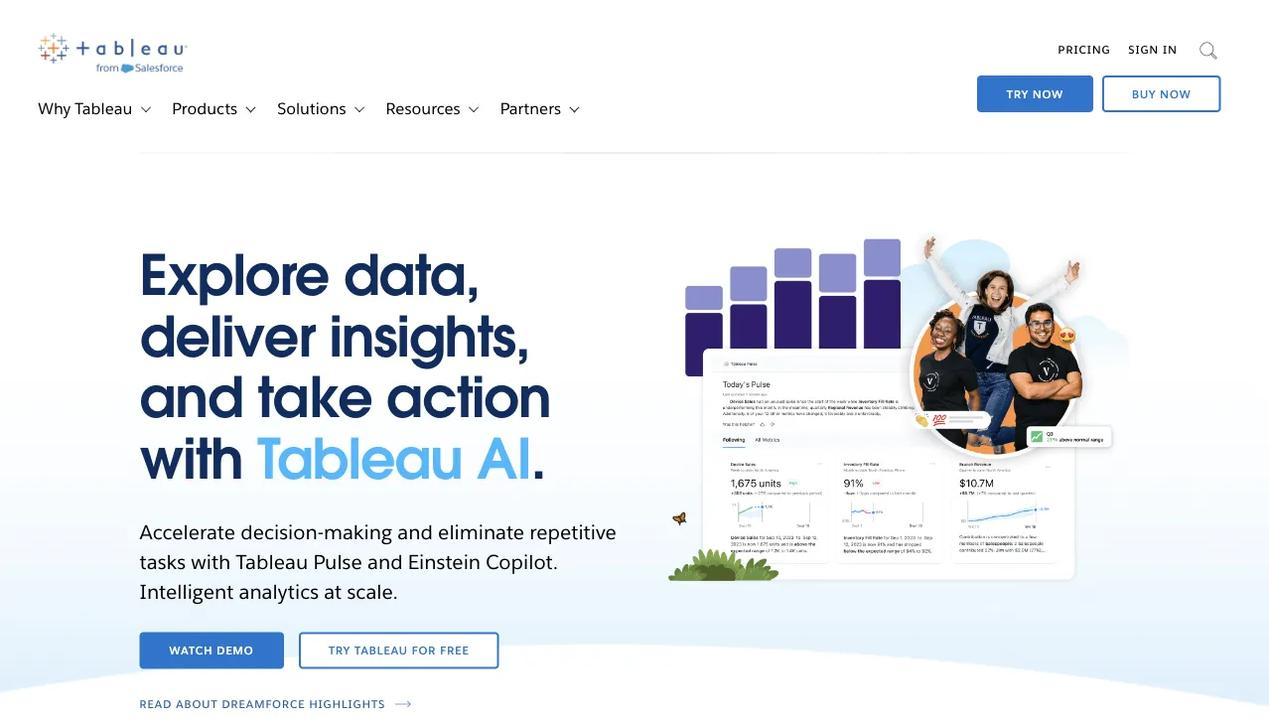 Task type: vqa. For each thing, say whether or not it's contained in the screenshot.
Phone (e.g. (201) 555-0123) PHONE FIELD
no



Task type: describe. For each thing, give the bounding box(es) containing it.
action
[[387, 362, 551, 433]]

watch
[[169, 644, 213, 658]]

for
[[412, 644, 437, 658]]

2 vertical spatial and
[[368, 549, 403, 575]]

buy now
[[1133, 87, 1192, 101]]

free
[[440, 644, 470, 658]]

.
[[531, 423, 546, 494]]

resources
[[386, 98, 461, 119]]

read about dreamforce highlights
[[140, 697, 386, 711]]

explore data, deliver insights, and take action with
[[140, 240, 551, 494]]

accelerate
[[140, 519, 235, 545]]

tableau, from salesforce image
[[38, 33, 187, 73]]

tableau inside the main element
[[75, 98, 133, 119]]

1 vertical spatial and
[[398, 519, 433, 545]]

making
[[324, 519, 393, 545]]

try for try now
[[1007, 87, 1029, 101]]

pricing link
[[1050, 28, 1120, 72]]

tasks
[[140, 549, 186, 575]]

insights,
[[329, 301, 530, 372]]

at
[[324, 579, 342, 605]]

solutions link
[[262, 89, 346, 129]]

now for buy now
[[1161, 87, 1192, 101]]

demo
[[217, 644, 254, 658]]

products link
[[156, 89, 238, 129]]

take
[[257, 362, 372, 433]]

watch demo
[[169, 644, 254, 658]]

pricing
[[1059, 43, 1112, 57]]

try now
[[1007, 87, 1064, 101]]

tableau up making
[[257, 423, 463, 494]]

accelerate decision-making and eliminate repetitive tasks with tableau pulse and einstein copilot. intelligent analytics at scale.
[[140, 519, 617, 605]]

buy
[[1133, 87, 1157, 101]]

why tableau
[[38, 98, 133, 119]]

eliminate
[[438, 519, 525, 545]]

sign in link
[[1120, 28, 1187, 72]]

main element
[[0, 0, 1270, 152]]

why tableau link
[[22, 89, 133, 129]]

about
[[176, 697, 218, 711]]

read
[[140, 697, 172, 711]]

menu toggle image for products
[[241, 100, 259, 118]]

partners
[[500, 98, 561, 119]]

analytics
[[239, 579, 319, 605]]

try now link
[[978, 76, 1094, 112]]

menu toggle image for why tableau
[[135, 100, 153, 118]]

read about dreamforce highlights link
[[140, 697, 415, 711]]

try tableau for free
[[329, 644, 470, 658]]

composite image of tableau pulse product screen shot, ambassadors, and viz art image
[[645, 233, 1130, 627]]

intelligent
[[140, 579, 234, 605]]



Task type: locate. For each thing, give the bounding box(es) containing it.
resources link
[[370, 89, 461, 129]]

1 horizontal spatial menu toggle image
[[241, 100, 259, 118]]

with for explore data, deliver insights, and take action with
[[140, 423, 243, 494]]

2 menu toggle image from the left
[[241, 100, 259, 118]]

with
[[140, 423, 243, 494], [191, 549, 231, 575]]

explore
[[140, 240, 329, 311]]

1 vertical spatial try
[[329, 644, 351, 658]]

navigation
[[939, 28, 1222, 116]]

tableau up analytics
[[236, 549, 308, 575]]

tableau inside accelerate decision-making and eliminate repetitive tasks with tableau pulse and einstein copilot. intelligent analytics at scale.
[[236, 549, 308, 575]]

now right buy
[[1161, 87, 1192, 101]]

1 vertical spatial with
[[191, 549, 231, 575]]

watch demo link
[[140, 632, 284, 669]]

and inside explore data, deliver insights, and take action with
[[140, 362, 243, 433]]

sign
[[1129, 43, 1160, 57]]

tableau left for
[[355, 644, 408, 658]]

try inside 'try now' link
[[1007, 87, 1029, 101]]

2 now from the left
[[1161, 87, 1192, 101]]

buy now link
[[1103, 76, 1222, 112]]

now
[[1033, 87, 1064, 101], [1161, 87, 1192, 101]]

navigation containing pricing
[[939, 28, 1222, 116]]

ai
[[477, 423, 531, 494]]

try for try tableau for free
[[329, 644, 351, 658]]

0 horizontal spatial menu toggle image
[[135, 100, 153, 118]]

try
[[1007, 87, 1029, 101], [329, 644, 351, 658]]

0 horizontal spatial now
[[1033, 87, 1064, 101]]

copilot.
[[486, 549, 558, 575]]

data,
[[343, 240, 480, 311]]

navigation inside the main element
[[939, 28, 1222, 116]]

1 horizontal spatial try
[[1007, 87, 1029, 101]]

menu toggle image right products
[[241, 100, 259, 118]]

0 vertical spatial with
[[140, 423, 243, 494]]

with inside explore data, deliver insights, and take action with
[[140, 423, 243, 494]]

einstein
[[408, 549, 481, 575]]

decision-
[[241, 519, 324, 545]]

scale.
[[347, 579, 398, 605]]

tableau
[[75, 98, 133, 119], [257, 423, 463, 494], [236, 549, 308, 575], [355, 644, 408, 658]]

with down 'accelerate'
[[191, 549, 231, 575]]

deliver
[[140, 301, 315, 372]]

in
[[1164, 43, 1178, 57]]

tableau ai .
[[257, 423, 546, 494]]

and
[[140, 362, 243, 433], [398, 519, 433, 545], [368, 549, 403, 575]]

menu toggle image
[[135, 100, 153, 118], [241, 100, 259, 118], [349, 100, 367, 118]]

with inside accelerate decision-making and eliminate repetitive tasks with tableau pulse and einstein copilot. intelligent analytics at scale.
[[191, 549, 231, 575]]

highlights
[[309, 697, 386, 711]]

products
[[172, 98, 238, 119]]

sign in
[[1129, 43, 1178, 57]]

why
[[38, 98, 71, 119]]

repetitive
[[530, 519, 617, 545]]

3 menu toggle image from the left
[[349, 100, 367, 118]]

2 horizontal spatial menu toggle image
[[349, 100, 367, 118]]

pulse
[[313, 549, 362, 575]]

now down pricing link
[[1033, 87, 1064, 101]]

try inside try tableau for free link
[[329, 644, 351, 658]]

0 vertical spatial and
[[140, 362, 243, 433]]

now for try now
[[1033, 87, 1064, 101]]

0 vertical spatial try
[[1007, 87, 1029, 101]]

dreamforce
[[222, 697, 306, 711]]

1 horizontal spatial now
[[1161, 87, 1192, 101]]

with for accelerate decision-making and eliminate repetitive tasks with tableau pulse and einstein copilot. intelligent analytics at scale.
[[191, 549, 231, 575]]

1 now from the left
[[1033, 87, 1064, 101]]

1 menu toggle image from the left
[[135, 100, 153, 118]]

tableau right why
[[75, 98, 133, 119]]

menu toggle image right solutions
[[349, 100, 367, 118]]

partners link
[[485, 89, 561, 129]]

menu toggle image for solutions
[[349, 100, 367, 118]]

solutions
[[277, 98, 346, 119]]

0 horizontal spatial try
[[329, 644, 351, 658]]

try tableau for free link
[[299, 632, 500, 669]]

menu toggle image left products 'link'
[[135, 100, 153, 118]]

with up 'accelerate'
[[140, 423, 243, 494]]



